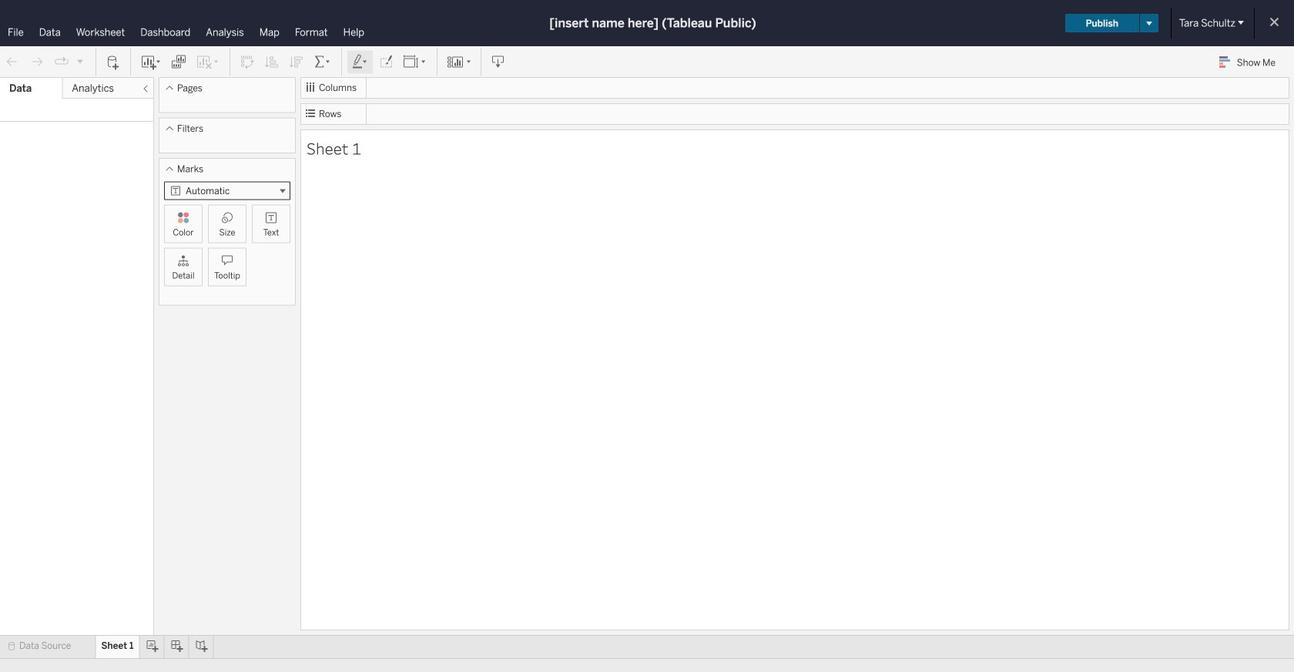 Task type: describe. For each thing, give the bounding box(es) containing it.
sort ascending image
[[264, 54, 280, 70]]

totals image
[[314, 54, 332, 70]]

clear sheet image
[[196, 54, 220, 70]]

collapse image
[[141, 84, 150, 93]]

replay animation image
[[54, 54, 69, 70]]

fit image
[[403, 54, 428, 70]]



Task type: locate. For each thing, give the bounding box(es) containing it.
duplicate image
[[171, 54, 187, 70]]

format workbook image
[[378, 54, 394, 70]]

new worksheet image
[[140, 54, 162, 70]]

redo image
[[29, 54, 45, 70]]

download image
[[491, 54, 506, 70]]

new data source image
[[106, 54, 121, 70]]

highlight image
[[351, 54, 369, 70]]

swap rows and columns image
[[240, 54, 255, 70]]

show/hide cards image
[[447, 54, 472, 70]]

undo image
[[5, 54, 20, 70]]

replay animation image
[[76, 56, 85, 66]]

sort descending image
[[289, 54, 304, 70]]



Task type: vqa. For each thing, say whether or not it's contained in the screenshot.
Preferences
no



